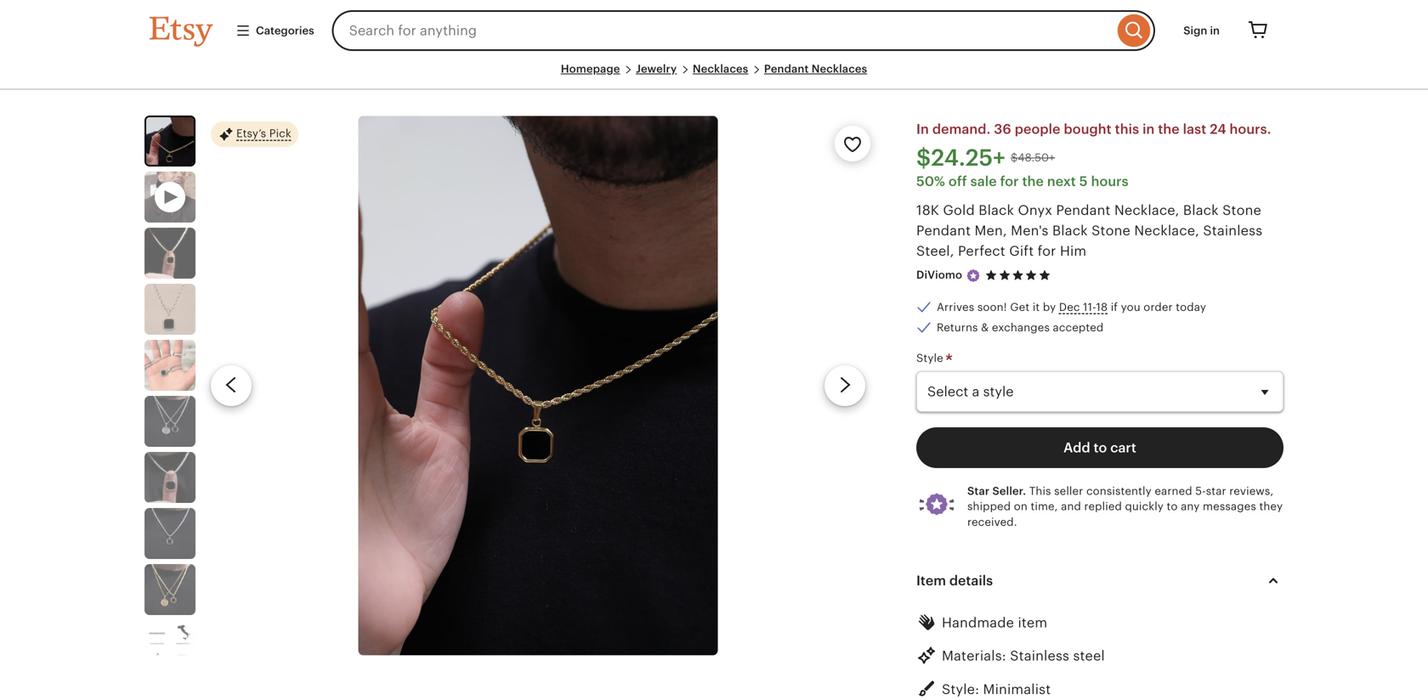 Task type: vqa. For each thing, say whether or not it's contained in the screenshot.
back
no



Task type: locate. For each thing, give the bounding box(es) containing it.
0 horizontal spatial the
[[1023, 174, 1044, 189]]

0 vertical spatial to
[[1094, 440, 1108, 456]]

0 horizontal spatial to
[[1094, 440, 1108, 456]]

pendant right necklaces link
[[764, 63, 809, 75]]

pendant necklaces
[[764, 63, 868, 75]]

1 necklaces from the left
[[693, 63, 749, 75]]

quickly
[[1126, 501, 1164, 513]]

18k gold black onyx pendant necklace black stone pendant men image 1 image
[[358, 116, 718, 656], [146, 118, 194, 165]]

categories
[[256, 24, 314, 37]]

in
[[1211, 24, 1220, 37], [1143, 122, 1155, 137]]

necklace, down hours
[[1115, 203, 1180, 218]]

18k gold black onyx pendant necklace, black stone pendant men, men's black stone necklace, stainless steel, perfect gift for him
[[917, 203, 1263, 259]]

1 vertical spatial stainless
[[1010, 649, 1070, 664]]

1 horizontal spatial to
[[1167, 501, 1178, 513]]

etsy's pick
[[236, 127, 292, 140]]

the down $48.50+
[[1023, 174, 1044, 189]]

0 horizontal spatial necklaces
[[693, 63, 749, 75]]

item
[[917, 574, 946, 589]]

steel
[[1074, 649, 1105, 664]]

$48.50+
[[1011, 152, 1056, 164]]

1 horizontal spatial in
[[1211, 24, 1220, 37]]

0 horizontal spatial in
[[1143, 122, 1155, 137]]

for
[[1001, 174, 1019, 189], [1038, 243, 1057, 259]]

to left cart
[[1094, 440, 1108, 456]]

minimalist
[[984, 682, 1051, 698]]

0 horizontal spatial for
[[1001, 174, 1019, 189]]

diviomo
[[917, 269, 963, 282]]

materials: stainless steel
[[942, 649, 1105, 664]]

2 vertical spatial pendant
[[917, 223, 971, 238]]

the left last
[[1159, 122, 1180, 137]]

None search field
[[332, 10, 1156, 51]]

the
[[1159, 122, 1180, 137], [1023, 174, 1044, 189]]

stainless inside 18k gold black onyx pendant necklace, black stone pendant men, men's black stone necklace, stainless steel, perfect gift for him
[[1204, 223, 1263, 238]]

1 horizontal spatial stone
[[1223, 203, 1262, 218]]

diviomo link
[[917, 269, 963, 282]]

this
[[1115, 122, 1140, 137]]

black
[[979, 203, 1015, 218], [1184, 203, 1219, 218], [1053, 223, 1088, 238]]

necklaces
[[693, 63, 749, 75], [812, 63, 868, 75]]

to inside button
[[1094, 440, 1108, 456]]

etsy's
[[236, 127, 266, 140]]

they
[[1260, 501, 1283, 513]]

cart
[[1111, 440, 1137, 456]]

1 horizontal spatial stainless
[[1204, 223, 1263, 238]]

star
[[968, 485, 990, 498]]

0 vertical spatial necklace,
[[1115, 203, 1180, 218]]

stainless
[[1204, 223, 1263, 238], [1010, 649, 1070, 664]]

1 horizontal spatial the
[[1159, 122, 1180, 137]]

1 vertical spatial pendant
[[1057, 203, 1111, 218]]

to down earned
[[1167, 501, 1178, 513]]

0 horizontal spatial stainless
[[1010, 649, 1070, 664]]

stone
[[1223, 203, 1262, 218], [1092, 223, 1131, 238]]

onyx
[[1018, 203, 1053, 218]]

it
[[1033, 301, 1040, 314]]

soon! get
[[978, 301, 1030, 314]]

for right sale
[[1001, 174, 1019, 189]]

necklace,
[[1115, 203, 1180, 218], [1135, 223, 1200, 238]]

banner
[[119, 0, 1310, 61]]

add to cart
[[1064, 440, 1137, 456]]

1 vertical spatial stone
[[1092, 223, 1131, 238]]

pendant up steel,
[[917, 223, 971, 238]]

shipped
[[968, 501, 1011, 513]]

1 vertical spatial to
[[1167, 501, 1178, 513]]

0 horizontal spatial 18k gold black onyx pendant necklace black stone pendant men image 1 image
[[146, 118, 194, 165]]

earned
[[1155, 485, 1193, 498]]

2 horizontal spatial pendant
[[1057, 203, 1111, 218]]

0 vertical spatial pendant
[[764, 63, 809, 75]]

homepage link
[[561, 63, 620, 75]]

time,
[[1031, 501, 1058, 513]]

18k gold black onyx pendant necklace black stone pendant men image 9 image
[[145, 621, 196, 672]]

and
[[1061, 501, 1082, 513]]

received.
[[968, 516, 1018, 529]]

1 horizontal spatial for
[[1038, 243, 1057, 259]]

replied
[[1085, 501, 1122, 513]]

18k gold black onyx pendant necklace black stone pendant men (sil) onyx + compass image
[[145, 396, 196, 447]]

add
[[1064, 440, 1091, 456]]

5
[[1080, 174, 1088, 189]]

black up him
[[1053, 223, 1088, 238]]

item
[[1018, 616, 1048, 631]]

stone down hours.
[[1223, 203, 1262, 218]]

pendant down 5
[[1057, 203, 1111, 218]]

for right gift
[[1038, 243, 1057, 259]]

gift
[[1010, 243, 1034, 259]]

11-
[[1084, 301, 1097, 314]]

arrives soon! get it by dec 11-18 if you order today
[[937, 301, 1207, 314]]

order
[[1144, 301, 1173, 314]]

hours.
[[1230, 122, 1272, 137]]

gold
[[943, 203, 975, 218]]

1 horizontal spatial 18k gold black onyx pendant necklace black stone pendant men image 1 image
[[358, 116, 718, 656]]

0 vertical spatial stainless
[[1204, 223, 1263, 238]]

steel,
[[917, 243, 955, 259]]

1 horizontal spatial black
[[1053, 223, 1088, 238]]

menu bar containing homepage
[[150, 61, 1279, 90]]

accepted
[[1053, 321, 1104, 334]]

style
[[917, 352, 947, 365]]

18k gold black onyx pendant necklace black stone pendant men gold - black onyx image
[[145, 228, 196, 279]]

0 horizontal spatial black
[[979, 203, 1015, 218]]

seller.
[[993, 485, 1027, 498]]

in right "sign"
[[1211, 24, 1220, 37]]

banner containing categories
[[119, 0, 1310, 61]]

pendant
[[764, 63, 809, 75], [1057, 203, 1111, 218], [917, 223, 971, 238]]

1 vertical spatial for
[[1038, 243, 1057, 259]]

necklace, up order
[[1135, 223, 1200, 238]]

pick
[[269, 127, 292, 140]]

1 horizontal spatial necklaces
[[812, 63, 868, 75]]

menu bar
[[150, 61, 1279, 90]]

0 vertical spatial the
[[1159, 122, 1180, 137]]

in right this
[[1143, 122, 1155, 137]]

1 horizontal spatial pendant
[[917, 223, 971, 238]]

black up men,
[[979, 203, 1015, 218]]

0 vertical spatial in
[[1211, 24, 1220, 37]]

stone down hours
[[1092, 223, 1131, 238]]

black down last
[[1184, 203, 1219, 218]]

demand.
[[933, 122, 991, 137]]

0 horizontal spatial pendant
[[764, 63, 809, 75]]



Task type: describe. For each thing, give the bounding box(es) containing it.
5-
[[1196, 485, 1207, 498]]

0 vertical spatial for
[[1001, 174, 1019, 189]]

you
[[1121, 301, 1141, 314]]

&
[[981, 321, 989, 334]]

hours
[[1092, 174, 1129, 189]]

add to cart button
[[917, 428, 1284, 469]]

none search field inside banner
[[332, 10, 1156, 51]]

perfect
[[958, 243, 1006, 259]]

etsy's pick button
[[211, 121, 298, 148]]

18k gold black onyx pendant necklace black stone pendant men (gld) onyx + compass image
[[145, 565, 196, 616]]

in demand. 36 people bought this in the last 24 hours.
[[917, 122, 1272, 137]]

star_seller image
[[966, 268, 981, 283]]

dec
[[1060, 301, 1081, 314]]

1 vertical spatial the
[[1023, 174, 1044, 189]]

2 necklaces from the left
[[812, 63, 868, 75]]

50%
[[917, 174, 946, 189]]

sale
[[971, 174, 997, 189]]

star
[[1207, 485, 1227, 498]]

reviews,
[[1230, 485, 1274, 498]]

off
[[949, 174, 968, 189]]

today
[[1176, 301, 1207, 314]]

to inside this seller consistently earned 5-star reviews, shipped on time, and replied quickly to any messages they received.
[[1167, 501, 1178, 513]]

pendant necklaces link
[[764, 63, 868, 75]]

18k gold black onyx pendant necklace black stone pendant men image 7 image
[[145, 509, 196, 560]]

in inside button
[[1211, 24, 1220, 37]]

this
[[1030, 485, 1052, 498]]

24
[[1210, 122, 1227, 137]]

handmade
[[942, 616, 1015, 631]]

messages
[[1203, 501, 1257, 513]]

0 vertical spatial stone
[[1223, 203, 1262, 218]]

returns & exchanges accepted
[[937, 321, 1104, 334]]

homepage
[[561, 63, 620, 75]]

2 horizontal spatial black
[[1184, 203, 1219, 218]]

bought
[[1064, 122, 1112, 137]]

style: minimalist
[[942, 682, 1051, 698]]

in
[[917, 122, 929, 137]]

sign in button
[[1171, 15, 1233, 46]]

any
[[1181, 501, 1200, 513]]

men,
[[975, 223, 1008, 238]]

consistently
[[1087, 485, 1152, 498]]

jewelry link
[[636, 63, 677, 75]]

star seller.
[[968, 485, 1027, 498]]

sign in
[[1184, 24, 1220, 37]]

18k gold black onyx pendant necklace black stone pendant men image 3 image
[[145, 284, 196, 335]]

men's
[[1011, 223, 1049, 238]]

by
[[1043, 301, 1057, 314]]

last
[[1183, 122, 1207, 137]]

categories button
[[223, 15, 327, 46]]

necklaces link
[[693, 63, 749, 75]]

him
[[1060, 243, 1087, 259]]

materials:
[[942, 649, 1007, 664]]

Search for anything text field
[[332, 10, 1114, 51]]

36
[[994, 122, 1012, 137]]

handmade item
[[942, 616, 1048, 631]]

18k gold black onyx pendant necklace black stone pendant men image 4 image
[[145, 340, 196, 391]]

returns
[[937, 321, 978, 334]]

18k
[[917, 203, 940, 218]]

details
[[950, 574, 993, 589]]

item details button
[[901, 561, 1299, 602]]

1 vertical spatial necklace,
[[1135, 223, 1200, 238]]

arrives
[[937, 301, 975, 314]]

people
[[1015, 122, 1061, 137]]

50% off sale for the next 5 hours
[[917, 174, 1129, 189]]

seller
[[1055, 485, 1084, 498]]

$24.25+
[[917, 145, 1006, 171]]

sign
[[1184, 24, 1208, 37]]

18k gold black onyx pendant necklace black stone pendant men silver - black onyx image
[[145, 453, 196, 504]]

this seller consistently earned 5-star reviews, shipped on time, and replied quickly to any messages they received.
[[968, 485, 1283, 529]]

on
[[1014, 501, 1028, 513]]

18
[[1097, 301, 1108, 314]]

0 horizontal spatial stone
[[1092, 223, 1131, 238]]

jewelry
[[636, 63, 677, 75]]

style:
[[942, 682, 980, 698]]

exchanges
[[992, 321, 1050, 334]]

item details
[[917, 574, 993, 589]]

if
[[1111, 301, 1118, 314]]

$24.25+ $48.50+
[[917, 145, 1056, 171]]

1 vertical spatial in
[[1143, 122, 1155, 137]]

for inside 18k gold black onyx pendant necklace, black stone pendant men, men's black stone necklace, stainless steel, perfect gift for him
[[1038, 243, 1057, 259]]

next
[[1048, 174, 1077, 189]]



